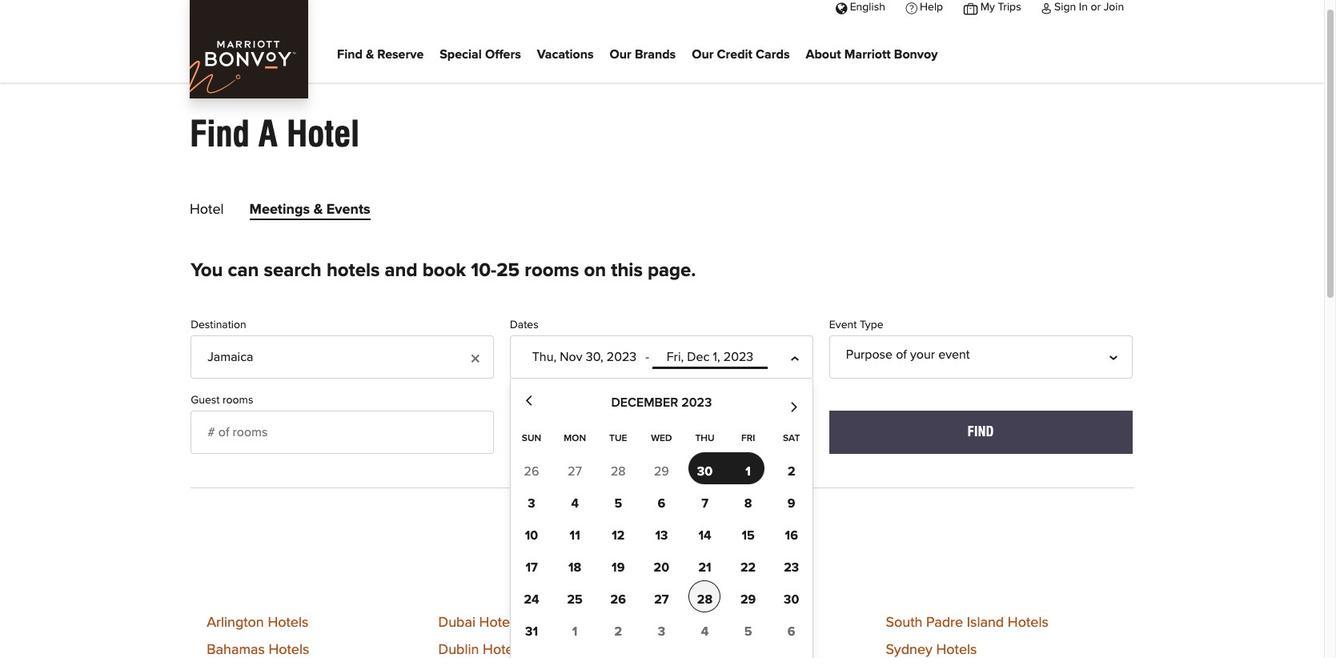 Task type: describe. For each thing, give the bounding box(es) containing it.
mon, dec 25, 2023 cell
[[559, 580, 591, 612]]

2023
[[682, 397, 712, 409]]

join
[[1104, 1, 1124, 13]]

sat, jan 6, 2024 cell
[[776, 612, 808, 644]]

6 for wed, dec 6, 2023 cell
[[658, 497, 666, 510]]

dubai
[[438, 615, 476, 630]]

mon, nov 27, 2023 cell
[[568, 465, 582, 478]]

3 for "sun, dec 3, 2023" cell
[[528, 497, 535, 510]]

dublin hotels link
[[438, 643, 524, 657]]

hotels for sydney hotels
[[936, 643, 977, 657]]

arlington
[[207, 615, 264, 630]]

south
[[886, 615, 923, 630]]

sign in or join link
[[1032, 0, 1134, 24]]

hotels for dubai hotels
[[479, 615, 520, 630]]

fri, dec 8, 2023 cell
[[732, 484, 764, 516]]

trips
[[998, 1, 1021, 13]]

sydney hotels link
[[886, 643, 977, 657]]

6 for sat, jan 6, 2024 cell
[[788, 625, 796, 638]]

tue, dec 19, 2023 cell
[[602, 548, 634, 580]]

wed, nov 29, 2023 cell
[[654, 465, 669, 478]]

wed, dec 27, 2023 cell
[[646, 580, 678, 612]]

dates
[[510, 319, 539, 331]]

tue, dec 5, 2023 cell
[[602, 484, 634, 516]]

vacations
[[537, 48, 594, 61]]

5 for 'tue, dec 5, 2023' cell
[[614, 497, 622, 510]]

arlington hotels link
[[207, 615, 309, 630]]

sun, dec 24, 2023 cell
[[516, 580, 548, 612]]

9
[[788, 497, 796, 510]]

29 for fri, dec 29, 2023 "cell"
[[741, 593, 756, 606]]

meetings & events
[[249, 203, 370, 217]]

sat, dec 30, 2023 cell
[[776, 580, 808, 612]]

cards
[[756, 48, 790, 61]]

dubai hotels link
[[438, 615, 520, 630]]

sydney hotels
[[886, 643, 977, 657]]

sun, dec 3, 2023 cell
[[516, 484, 548, 516]]

sign
[[1055, 1, 1076, 13]]

globe image
[[836, 1, 847, 13]]

suitcase image
[[964, 1, 978, 13]]

7
[[701, 497, 708, 510]]

english
[[850, 1, 885, 13]]

hotel link
[[190, 203, 224, 223]]

this
[[611, 261, 643, 280]]

2 for sat, dec 2, 2023 cell
[[788, 465, 795, 478]]

wed, jan 3, 2024 cell
[[646, 612, 678, 644]]

on
[[584, 261, 606, 280]]

bahamas hotels link
[[207, 643, 309, 657]]

hotels for arlington hotels
[[268, 615, 309, 630]]

special offers link
[[440, 43, 521, 67]]

& for reserve
[[366, 48, 374, 61]]

mon, jan 1, 2024 cell
[[559, 612, 591, 644]]

my
[[981, 1, 995, 13]]

mon, dec 11, 2023 cell
[[559, 516, 591, 548]]

find for find & reserve
[[337, 48, 363, 61]]

18
[[568, 561, 581, 574]]

offers
[[485, 48, 521, 61]]

2 for tue, jan 2, 2024 cell
[[614, 625, 622, 638]]

End Date text field
[[653, 346, 768, 368]]

find & reserve link
[[337, 43, 424, 67]]

our credit cards link
[[692, 43, 790, 67]]

thu, nov 30, 2023 cell
[[689, 452, 721, 484]]

4 for thu, jan 4, 2024 cell
[[701, 625, 709, 638]]

sat, dec 2, 2023 cell
[[776, 452, 808, 484]]

Guest rooms text field
[[191, 411, 494, 454]]

hotels right island
[[1008, 615, 1049, 630]]

13
[[655, 529, 668, 542]]

hotels for bahamas hotels
[[269, 643, 309, 657]]

sydney
[[886, 643, 933, 657]]

0 horizontal spatial hotel
[[190, 203, 224, 217]]

30 for 'sat, dec 30, 2023' cell
[[784, 593, 799, 606]]

our for our credit cards
[[692, 48, 714, 61]]

bahamas
[[207, 643, 265, 657]]

thu, dec 28, 2023 cell
[[689, 580, 721, 612]]

26 for tue, dec 26, 2023 cell
[[611, 593, 626, 606]]

can
[[228, 261, 259, 280]]

sun
[[522, 434, 541, 443]]

sun, nov 26, 2023 cell
[[524, 465, 539, 478]]

29 for wed, nov 29, 2023 cell
[[654, 465, 669, 478]]

meetings & events link
[[249, 203, 370, 223]]

8
[[744, 497, 752, 510]]

space
[[541, 395, 570, 406]]

beach
[[695, 615, 735, 630]]

sun, dec 31, 2023 cell
[[516, 612, 548, 644]]

26 for sun, nov 26, 2023 cell
[[524, 465, 539, 478]]

thu, dec 7, 2023 cell
[[689, 484, 721, 516]]

sat, dec 23, 2023 cell
[[776, 548, 808, 580]]

19
[[612, 561, 625, 574]]

my trips
[[981, 1, 1021, 13]]

1 for mon, jan 1, 2024 cell
[[572, 625, 578, 638]]

12
[[612, 529, 625, 542]]

english link
[[826, 0, 896, 24]]

your
[[910, 348, 935, 361]]

tue, nov 28, 2023 cell
[[611, 465, 626, 478]]

Start Date text field
[[527, 346, 642, 368]]

vacations link
[[537, 43, 594, 67]]

special
[[440, 48, 482, 61]]

dublin
[[438, 643, 479, 657]]

purpose of your event
[[846, 348, 970, 361]]

mon
[[564, 434, 586, 443]]

december
[[611, 397, 678, 409]]

10
[[525, 529, 538, 542]]

1 for the fri, dec 1, 2023 cell
[[746, 465, 751, 478]]

december 2023
[[611, 397, 712, 409]]

about marriott bonvoy link
[[806, 43, 938, 67]]

events
[[327, 203, 370, 217]]

31
[[525, 625, 538, 638]]

sign in or join
[[1055, 1, 1124, 13]]



Task type: vqa. For each thing, say whether or not it's contained in the screenshot.
Explore Our Destinations
no



Task type: locate. For each thing, give the bounding box(es) containing it.
21
[[698, 561, 711, 574]]

27 up mon, dec 4, 2023 cell
[[568, 465, 582, 478]]

our left credit
[[692, 48, 714, 61]]

grid containing 26
[[510, 421, 813, 644]]

4 right miami
[[701, 625, 709, 638]]

26 up "sun, dec 3, 2023" cell
[[524, 465, 539, 478]]

27 up miami
[[654, 593, 669, 606]]

1 vertical spatial 30
[[784, 593, 799, 606]]

0 horizontal spatial 30
[[697, 465, 713, 478]]

0 vertical spatial 6
[[658, 497, 666, 510]]

1 horizontal spatial find
[[337, 48, 363, 61]]

marriott
[[844, 48, 891, 61]]

1 horizontal spatial 2
[[788, 465, 795, 478]]

1 horizontal spatial 27
[[654, 593, 669, 606]]

mon, dec 4, 2023 cell
[[559, 484, 591, 516]]

0 horizontal spatial our
[[610, 48, 632, 61]]

in
[[1079, 1, 1088, 13]]

1 horizontal spatial 4
[[701, 625, 709, 638]]

27
[[568, 465, 582, 478], [654, 593, 669, 606]]

1 horizontal spatial 1
[[746, 465, 751, 478]]

15
[[742, 529, 755, 542]]

wed, dec 13, 2023 cell
[[646, 516, 678, 548]]

1 up fri, dec 8, 2023 cell at the right of page
[[746, 465, 751, 478]]

find left the reserve
[[337, 48, 363, 61]]

1 vertical spatial event
[[510, 395, 538, 406]]

dublin hotels
[[438, 643, 524, 657]]

6
[[658, 497, 666, 510], [788, 625, 796, 638]]

4 up mon, dec 11, 2023 cell
[[571, 497, 579, 510]]

27 for wed, dec 27, 2023 'cell' on the bottom of the page
[[654, 593, 669, 606]]

1 horizontal spatial 25
[[567, 593, 583, 606]]

hotels for dublin hotels
[[483, 643, 524, 657]]

29 up wed, dec 6, 2023 cell
[[654, 465, 669, 478]]

29 up fri, jan 5, 2024 cell
[[741, 593, 756, 606]]

6 down 'sat, dec 30, 2023' cell
[[788, 625, 796, 638]]

0 horizontal spatial 28
[[611, 465, 626, 478]]

22
[[741, 561, 756, 574]]

destination
[[191, 319, 246, 331]]

3 up sun, dec 10, 2023 cell
[[528, 497, 535, 510]]

1 vertical spatial 27
[[654, 593, 669, 606]]

our
[[610, 48, 632, 61], [692, 48, 714, 61]]

our for our brands
[[610, 48, 632, 61]]

5 up the tue, dec 12, 2023 cell
[[614, 497, 622, 510]]

sat, dec 16, 2023 cell
[[776, 516, 808, 548]]

Destination text field
[[191, 335, 494, 379]]

3 inside cell
[[528, 497, 535, 510]]

clear image
[[465, 339, 478, 358]]

type
[[860, 319, 884, 331]]

thu, jan 4, 2024 cell
[[689, 612, 721, 644]]

1 vertical spatial &
[[314, 203, 323, 217]]

6 up wed, dec 13, 2023 cell
[[658, 497, 666, 510]]

hotels down south padre island hotels link
[[936, 643, 977, 657]]

1 horizontal spatial &
[[366, 48, 374, 61]]

28 up 'tue, dec 5, 2023' cell
[[611, 465, 626, 478]]

grid
[[510, 421, 813, 644]]

& for events
[[314, 203, 323, 217]]

1 horizontal spatial our
[[692, 48, 714, 61]]

1 vertical spatial 1
[[572, 625, 578, 638]]

find for find a hotel
[[190, 113, 250, 155]]

28
[[611, 465, 626, 478], [697, 593, 713, 606]]

2 our from the left
[[692, 48, 714, 61]]

30 up sat, jan 6, 2024 cell
[[784, 593, 799, 606]]

0 vertical spatial 3
[[528, 497, 535, 510]]

25 inside cell
[[567, 593, 583, 606]]

1 vertical spatial rooms
[[223, 395, 253, 406]]

rooms left on at left top
[[525, 261, 579, 280]]

0 horizontal spatial rooms
[[223, 395, 253, 406]]

28 for thu, dec 28, 2023 cell
[[697, 593, 713, 606]]

0 horizontal spatial &
[[314, 203, 323, 217]]

26 up tue, jan 2, 2024 cell
[[611, 593, 626, 606]]

arrow down image
[[800, 351, 813, 364]]

0 vertical spatial event
[[829, 319, 857, 331]]

you can search hotels and book 10-25 rooms on this page.
[[191, 261, 696, 280]]

find left a
[[190, 113, 250, 155]]

1 horizontal spatial hotel
[[287, 113, 359, 155]]

arlington hotels
[[207, 615, 309, 630]]

0 vertical spatial 28
[[611, 465, 626, 478]]

about
[[806, 48, 841, 61]]

miami beach hotels
[[654, 615, 780, 630]]

1 vertical spatial 3
[[658, 625, 665, 638]]

tue, jan 2, 2024 cell
[[602, 612, 634, 644]]

0 horizontal spatial 4
[[571, 497, 579, 510]]

28 up beach
[[697, 593, 713, 606]]

25 up mon, jan 1, 2024 cell
[[567, 593, 583, 606]]

2 up sat, dec 9, 2023 cell
[[788, 465, 795, 478]]

1 vertical spatial 2
[[614, 625, 622, 638]]

sun, dec 17, 2023 cell
[[516, 548, 548, 580]]

brands
[[635, 48, 676, 61]]

event for event space
[[510, 395, 538, 406]]

guest rooms
[[191, 395, 253, 406]]

meetings
[[249, 203, 310, 217]]

0 horizontal spatial 1
[[572, 625, 578, 638]]

0 vertical spatial hotel
[[287, 113, 359, 155]]

fri
[[741, 434, 755, 443]]

1 horizontal spatial rooms
[[525, 261, 579, 280]]

-
[[645, 351, 649, 363]]

reserve
[[377, 48, 424, 61]]

0 vertical spatial 1
[[746, 465, 751, 478]]

thu, dec 21, 2023 cell
[[689, 548, 721, 580]]

0 horizontal spatial 2
[[614, 625, 622, 638]]

0 horizontal spatial 6
[[658, 497, 666, 510]]

3 inside cell
[[658, 625, 665, 638]]

1 vertical spatial 6
[[788, 625, 796, 638]]

padre
[[926, 615, 963, 630]]

0 vertical spatial 25
[[497, 261, 520, 280]]

16
[[785, 529, 798, 542]]

wed, dec 20, 2023 cell
[[646, 548, 678, 580]]

sat, dec 9, 2023 cell
[[776, 484, 808, 516]]

3
[[528, 497, 535, 510], [658, 625, 665, 638]]

hotel
[[287, 113, 359, 155], [190, 203, 224, 217]]

20
[[654, 561, 669, 574]]

0 horizontal spatial find
[[190, 113, 250, 155]]

rooms
[[525, 261, 579, 280], [223, 395, 253, 406]]

10-
[[471, 261, 497, 280]]

fri, dec 22, 2023 cell
[[732, 548, 764, 580]]

hotels up bahamas hotels link
[[268, 615, 309, 630]]

event
[[829, 319, 857, 331], [510, 395, 538, 406]]

tue, dec 26, 2023 cell
[[602, 580, 634, 612]]

5 for fri, jan 5, 2024 cell
[[744, 625, 752, 638]]

1 vertical spatial hotel
[[190, 203, 224, 217]]

wed
[[651, 434, 672, 443]]

miami beach hotels link
[[654, 615, 780, 630]]

25
[[497, 261, 520, 280], [567, 593, 583, 606]]

event for event type
[[829, 319, 857, 331]]

sat
[[783, 434, 800, 443]]

25 up dates
[[497, 261, 520, 280]]

our brands link
[[610, 43, 676, 67]]

0 horizontal spatial 26
[[524, 465, 539, 478]]

0 vertical spatial 4
[[571, 497, 579, 510]]

hotel up "you" on the top left of page
[[190, 203, 224, 217]]

find a hotel
[[190, 113, 359, 155]]

29 inside "cell"
[[741, 593, 756, 606]]

0 horizontal spatial 5
[[614, 497, 622, 510]]

2 down tue, dec 26, 2023 cell
[[614, 625, 622, 638]]

0 horizontal spatial 3
[[528, 497, 535, 510]]

& left events in the left of the page
[[314, 203, 323, 217]]

and
[[385, 261, 418, 280]]

1 vertical spatial 5
[[744, 625, 752, 638]]

4
[[571, 497, 579, 510], [701, 625, 709, 638]]

help
[[920, 1, 943, 13]]

fri, dec 29, 2023 cell
[[732, 580, 764, 612]]

17
[[526, 561, 538, 574]]

or
[[1091, 1, 1101, 13]]

hotels up dublin hotels
[[479, 615, 520, 630]]

help link
[[896, 0, 953, 24]]

14
[[698, 529, 711, 542]]

4 for mon, dec 4, 2023 cell
[[571, 497, 579, 510]]

island
[[967, 615, 1004, 630]]

our brands
[[610, 48, 676, 61]]

1 horizontal spatial 29
[[741, 593, 756, 606]]

1 down 'mon, dec 25, 2023' cell
[[572, 625, 578, 638]]

24
[[524, 593, 539, 606]]

26 inside cell
[[611, 593, 626, 606]]

5 right beach
[[744, 625, 752, 638]]

wed, dec 6, 2023 cell
[[646, 484, 678, 516]]

1 vertical spatial find
[[190, 113, 250, 155]]

sun, dec 10, 2023 cell
[[516, 516, 548, 548]]

tue, dec 12, 2023 cell
[[602, 516, 634, 548]]

help image
[[906, 1, 917, 13]]

search
[[264, 261, 322, 280]]

0 horizontal spatial 29
[[654, 465, 669, 478]]

28 for tue, nov 28, 2023 cell
[[611, 465, 626, 478]]

1 vertical spatial 4
[[701, 625, 709, 638]]

hotels
[[268, 615, 309, 630], [479, 615, 520, 630], [739, 615, 780, 630], [1008, 615, 1049, 630], [269, 643, 309, 657], [483, 643, 524, 657], [936, 643, 977, 657]]

1 horizontal spatial 26
[[611, 593, 626, 606]]

None submit
[[829, 411, 1133, 454]]

event left type
[[829, 319, 857, 331]]

thu, dec 14, 2023 cell
[[689, 516, 721, 548]]

1 horizontal spatial 5
[[744, 625, 752, 638]]

find
[[337, 48, 363, 61], [190, 113, 250, 155]]

3 down wed, dec 27, 2023 'cell' on the bottom of the page
[[658, 625, 665, 638]]

page.
[[648, 261, 696, 280]]

dubai hotels
[[438, 615, 520, 630]]

0 horizontal spatial event
[[510, 395, 538, 406]]

of
[[896, 348, 907, 361]]

28 inside thu, dec 28, 2023 cell
[[697, 593, 713, 606]]

purpose
[[846, 348, 893, 361]]

1 vertical spatial 28
[[697, 593, 713, 606]]

11
[[570, 529, 580, 542]]

event left space
[[510, 395, 538, 406]]

fri, dec 1, 2023 cell
[[732, 452, 764, 484]]

tue
[[609, 434, 627, 443]]

1 horizontal spatial 3
[[658, 625, 665, 638]]

event
[[938, 348, 970, 361]]

0 vertical spatial &
[[366, 48, 374, 61]]

30 up thu, dec 7, 2023 cell
[[697, 465, 713, 478]]

0 horizontal spatial 27
[[568, 465, 582, 478]]

5
[[614, 497, 622, 510], [744, 625, 752, 638]]

hotels down fri, dec 29, 2023 "cell"
[[739, 615, 780, 630]]

thu
[[695, 434, 715, 443]]

30 for thu, nov 30, 2023 cell at the bottom
[[697, 465, 713, 478]]

mon, dec 18, 2023 cell
[[559, 548, 591, 580]]

hotel right a
[[287, 113, 359, 155]]

1 vertical spatial 29
[[741, 593, 756, 606]]

hotels down arlington hotels link
[[269, 643, 309, 657]]

27 for mon, nov 27, 2023 cell
[[568, 465, 582, 478]]

credit
[[717, 48, 753, 61]]

0 vertical spatial 26
[[524, 465, 539, 478]]

0 vertical spatial 30
[[697, 465, 713, 478]]

rooms right the guest
[[223, 395, 253, 406]]

1 horizontal spatial event
[[829, 319, 857, 331]]

book
[[422, 261, 466, 280]]

0 vertical spatial 2
[[788, 465, 795, 478]]

0 vertical spatial find
[[337, 48, 363, 61]]

27 inside 'cell'
[[654, 593, 669, 606]]

0 vertical spatial rooms
[[525, 261, 579, 280]]

1 horizontal spatial 6
[[788, 625, 796, 638]]

my trips link
[[953, 0, 1032, 24]]

1 our from the left
[[610, 48, 632, 61]]

0 horizontal spatial 25
[[497, 261, 520, 280]]

our credit cards
[[692, 48, 790, 61]]

1
[[746, 465, 751, 478], [572, 625, 578, 638]]

Event space text field
[[510, 411, 813, 454]]

you
[[191, 261, 223, 280]]

bahamas hotels
[[207, 643, 309, 657]]

1 vertical spatial 26
[[611, 593, 626, 606]]

0 vertical spatial 29
[[654, 465, 669, 478]]

miami
[[654, 615, 691, 630]]

3 for wed, jan 3, 2024 cell
[[658, 625, 665, 638]]

our left brands
[[610, 48, 632, 61]]

1 horizontal spatial 30
[[784, 593, 799, 606]]

account image
[[1042, 1, 1052, 13]]

event type
[[829, 319, 884, 331]]

fri, dec 15, 2023 cell
[[732, 516, 764, 548]]

about marriott bonvoy
[[806, 48, 938, 61]]

23
[[784, 561, 799, 574]]

fri, jan 5, 2024 cell
[[732, 612, 764, 644]]

guest
[[191, 395, 220, 406]]

1 horizontal spatial 28
[[697, 593, 713, 606]]

1 vertical spatial 25
[[567, 593, 583, 606]]

0 vertical spatial 27
[[568, 465, 582, 478]]

& left the reserve
[[366, 48, 374, 61]]

0 vertical spatial 5
[[614, 497, 622, 510]]

hotels down dubai hotels at the bottom of the page
[[483, 643, 524, 657]]

bonvoy
[[894, 48, 938, 61]]



